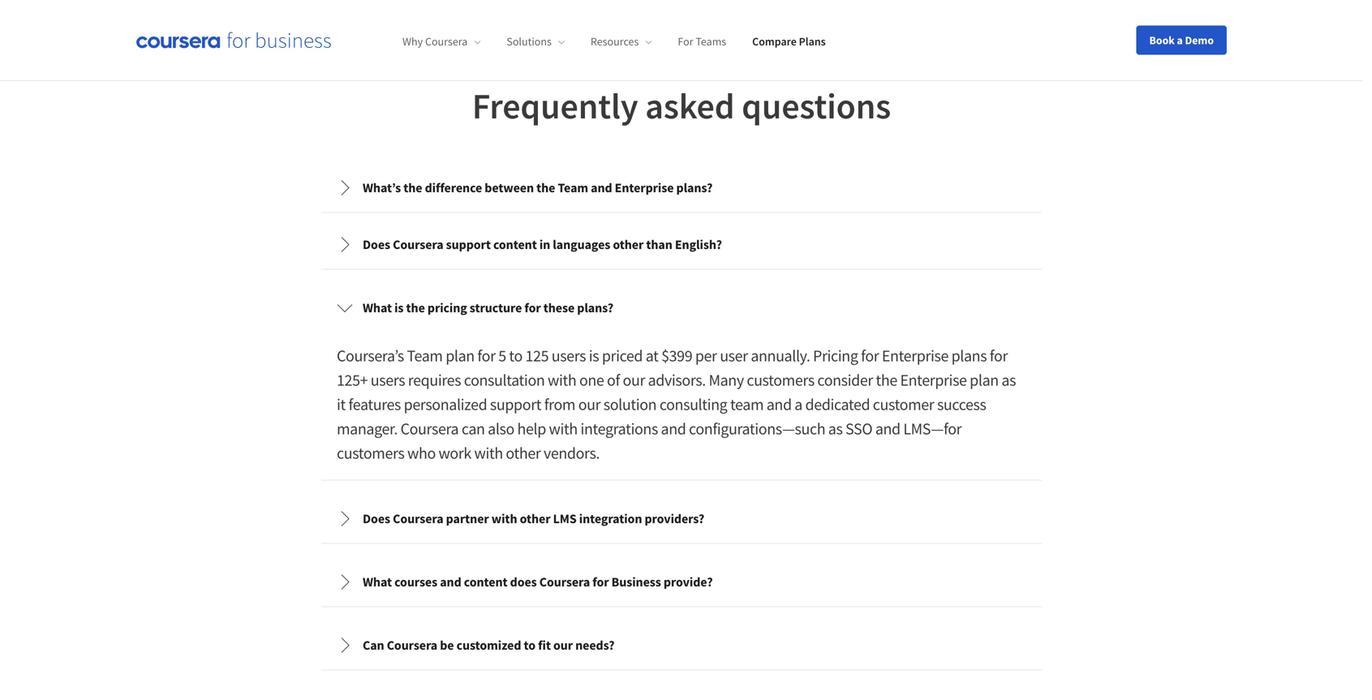 Task type: vqa. For each thing, say whether or not it's contained in the screenshot.
the Learn
no



Task type: describe. For each thing, give the bounding box(es) containing it.
consider
[[817, 370, 873, 390]]

work
[[439, 443, 471, 463]]

does coursera partner with other lms integration providers?
[[363, 511, 704, 527]]

to inside dropdown button
[[524, 637, 536, 654]]

english?
[[675, 237, 722, 253]]

configurations—such
[[689, 419, 825, 439]]

0 vertical spatial our
[[623, 370, 645, 390]]

languages
[[553, 237, 610, 253]]

coursera for does coursera partner with other lms integration providers?
[[393, 511, 443, 527]]

compare plans link
[[752, 34, 826, 49]]

and down consulting on the bottom of the page
[[661, 419, 686, 439]]

requires
[[408, 370, 461, 390]]

difference
[[425, 180, 482, 196]]

also
[[488, 419, 514, 439]]

manager.
[[337, 419, 398, 439]]

what is the pricing structure for these plans?
[[363, 300, 613, 316]]

2 vertical spatial enterprise
[[900, 370, 967, 390]]

what for what is the pricing structure for these plans?
[[363, 300, 392, 316]]

for
[[678, 34, 693, 49]]

0 vertical spatial plan
[[446, 346, 475, 366]]

compare plans
[[752, 34, 826, 49]]

what is the pricing structure for these plans? button
[[324, 285, 1039, 331]]

business
[[611, 574, 661, 590]]

what courses and content does coursera for business provide?
[[363, 574, 713, 590]]

coursera right does on the bottom left
[[539, 574, 590, 590]]

and right sso
[[875, 419, 900, 439]]

consultation
[[464, 370, 545, 390]]

with down also
[[474, 443, 503, 463]]

for teams
[[678, 34, 726, 49]]

does for does coursera partner with other lms integration providers?
[[363, 511, 390, 527]]

the inside coursera's team plan for 5 to 125 users is priced at $399 per user annually. pricing for enterprise plans for 125+ users requires consultation with one of our advisors. many customers consider the enterprise plan as it features personalized support from our solution consulting team and a dedicated customer success manager. coursera can also help with integrations and configurations—such as sso and lms—for customers who work with other vendors.
[[876, 370, 897, 390]]

does coursera support content in languages other than english?
[[363, 237, 722, 253]]

for left 5
[[477, 346, 495, 366]]

coursera inside coursera's team plan for 5 to 125 users is priced at $399 per user annually. pricing for enterprise plans for 125+ users requires consultation with one of our advisors. many customers consider the enterprise plan as it features personalized support from our solution consulting team and a dedicated customer success manager. coursera can also help with integrations and configurations—such as sso and lms—for customers who work with other vendors.
[[400, 419, 459, 439]]

pricing
[[813, 346, 858, 366]]

be
[[440, 637, 454, 654]]

compare
[[752, 34, 797, 49]]

to inside coursera's team plan for 5 to 125 users is priced at $399 per user annually. pricing for enterprise plans for 125+ users requires consultation with one of our advisors. many customers consider the enterprise plan as it features personalized support from our solution consulting team and a dedicated customer success manager. coursera can also help with integrations and configurations—such as sso and lms—for customers who work with other vendors.
[[509, 346, 522, 366]]

personalized
[[404, 394, 487, 415]]

other inside coursera's team plan for 5 to 125 users is priced at $399 per user annually. pricing for enterprise plans for 125+ users requires consultation with one of our advisors. many customers consider the enterprise plan as it features personalized support from our solution consulting team and a dedicated customer success manager. coursera can also help with integrations and configurations—such as sso and lms—for customers who work with other vendors.
[[506, 443, 541, 463]]

frequently asked questions
[[472, 83, 891, 128]]

125
[[525, 346, 549, 366]]

for right pricing
[[861, 346, 879, 366]]

features
[[348, 394, 401, 415]]

1 horizontal spatial our
[[578, 394, 601, 415]]

1 vertical spatial enterprise
[[882, 346, 949, 366]]

book a demo
[[1149, 33, 1214, 47]]

coursera for does coursera support content in languages other than english?
[[393, 237, 443, 253]]

integrations
[[581, 419, 658, 439]]

for teams link
[[678, 34, 726, 49]]

why coursera
[[402, 34, 468, 49]]

can coursera be customized to fit our needs?
[[363, 637, 615, 654]]

dedicated
[[805, 394, 870, 415]]

consulting
[[660, 394, 727, 415]]

frequently
[[472, 83, 638, 128]]

with inside does coursera partner with other lms integration providers? dropdown button
[[492, 511, 517, 527]]

fit
[[538, 637, 551, 654]]

resources link
[[591, 34, 652, 49]]

structure
[[470, 300, 522, 316]]

sso
[[846, 419, 872, 439]]

lms—for
[[903, 419, 962, 439]]

resources
[[591, 34, 639, 49]]

0 vertical spatial as
[[1002, 370, 1016, 390]]

who
[[407, 443, 436, 463]]

needs?
[[575, 637, 615, 654]]

between
[[485, 180, 534, 196]]

user
[[720, 346, 748, 366]]

at
[[646, 346, 658, 366]]

plans
[[951, 346, 987, 366]]

integration
[[579, 511, 642, 527]]

1 vertical spatial users
[[371, 370, 405, 390]]

team inside dropdown button
[[558, 180, 588, 196]]

does coursera partner with other lms integration providers? button
[[324, 496, 1039, 542]]

teams
[[696, 34, 726, 49]]

content for and
[[464, 574, 508, 590]]

courses
[[394, 574, 437, 590]]

why
[[402, 34, 423, 49]]

the right between in the top left of the page
[[536, 180, 555, 196]]



Task type: locate. For each thing, give the bounding box(es) containing it.
pricing
[[427, 300, 467, 316]]

1 horizontal spatial users
[[552, 346, 586, 366]]

1 vertical spatial a
[[795, 394, 802, 415]]

team up requires
[[407, 346, 443, 366]]

our
[[623, 370, 645, 390], [578, 394, 601, 415], [553, 637, 573, 654]]

2 does from the top
[[363, 511, 390, 527]]

what's
[[363, 180, 401, 196]]

1 vertical spatial what
[[363, 574, 392, 590]]

is up one in the bottom of the page
[[589, 346, 599, 366]]

content left does on the bottom left
[[464, 574, 508, 590]]

content
[[493, 237, 537, 253], [464, 574, 508, 590]]

does inside does coursera partner with other lms integration providers? dropdown button
[[363, 511, 390, 527]]

1 vertical spatial plan
[[970, 370, 999, 390]]

with down from
[[549, 419, 578, 439]]

0 horizontal spatial users
[[371, 370, 405, 390]]

asked
[[645, 83, 735, 128]]

0 horizontal spatial plan
[[446, 346, 475, 366]]

0 vertical spatial support
[[446, 237, 491, 253]]

content inside does coursera support content in languages other than english? dropdown button
[[493, 237, 537, 253]]

is
[[394, 300, 404, 316], [589, 346, 599, 366]]

success
[[937, 394, 986, 415]]

to right 5
[[509, 346, 522, 366]]

what
[[363, 300, 392, 316], [363, 574, 392, 590]]

0 horizontal spatial team
[[407, 346, 443, 366]]

1 vertical spatial to
[[524, 637, 536, 654]]

what's the difference between the team and enterprise plans?
[[363, 180, 713, 196]]

2 vertical spatial other
[[520, 511, 551, 527]]

0 vertical spatial is
[[394, 300, 404, 316]]

support inside coursera's team plan for 5 to 125 users is priced at $399 per user annually. pricing for enterprise plans for 125+ users requires consultation with one of our advisors. many customers consider the enterprise plan as it features personalized support from our solution consulting team and a dedicated customer success manager. coursera can also help with integrations and configurations—such as sso and lms—for customers who work with other vendors.
[[490, 394, 541, 415]]

2 what from the top
[[363, 574, 392, 590]]

of
[[607, 370, 620, 390]]

does coursera support content in languages other than english? button
[[324, 222, 1039, 267]]

providers?
[[645, 511, 704, 527]]

other inside dropdown button
[[520, 511, 551, 527]]

0 horizontal spatial our
[[553, 637, 573, 654]]

coursera for why coursera
[[425, 34, 468, 49]]

support down consultation
[[490, 394, 541, 415]]

1 horizontal spatial customers
[[747, 370, 814, 390]]

our right fit at left
[[553, 637, 573, 654]]

our down one in the bottom of the page
[[578, 394, 601, 415]]

2 vertical spatial our
[[553, 637, 573, 654]]

team
[[558, 180, 588, 196], [407, 346, 443, 366]]

book
[[1149, 33, 1175, 47]]

and right courses
[[440, 574, 461, 590]]

0 vertical spatial what
[[363, 300, 392, 316]]

solution
[[603, 394, 657, 415]]

can
[[363, 637, 384, 654]]

these
[[543, 300, 575, 316]]

0 vertical spatial content
[[493, 237, 537, 253]]

0 horizontal spatial to
[[509, 346, 522, 366]]

a
[[1177, 33, 1183, 47], [795, 394, 802, 415]]

and
[[591, 180, 612, 196], [767, 394, 792, 415], [661, 419, 686, 439], [875, 419, 900, 439], [440, 574, 461, 590]]

plan down plans
[[970, 370, 999, 390]]

content for support
[[493, 237, 537, 253]]

coursera's
[[337, 346, 404, 366]]

0 vertical spatial does
[[363, 237, 390, 253]]

for
[[524, 300, 541, 316], [477, 346, 495, 366], [861, 346, 879, 366], [990, 346, 1008, 366], [593, 574, 609, 590]]

other left than
[[613, 237, 644, 253]]

questions
[[742, 83, 891, 128]]

provide?
[[664, 574, 713, 590]]

what left courses
[[363, 574, 392, 590]]

many
[[709, 370, 744, 390]]

1 horizontal spatial team
[[558, 180, 588, 196]]

team
[[730, 394, 764, 415]]

0 vertical spatial team
[[558, 180, 588, 196]]

from
[[544, 394, 575, 415]]

customers down annually.
[[747, 370, 814, 390]]

customers
[[747, 370, 814, 390], [337, 443, 404, 463]]

1 vertical spatial support
[[490, 394, 541, 415]]

0 vertical spatial to
[[509, 346, 522, 366]]

vendors.
[[544, 443, 600, 463]]

0 horizontal spatial is
[[394, 300, 404, 316]]

1 what from the top
[[363, 300, 392, 316]]

0 vertical spatial a
[[1177, 33, 1183, 47]]

coursera right why
[[425, 34, 468, 49]]

1 vertical spatial as
[[828, 419, 843, 439]]

is inside coursera's team plan for 5 to 125 users is priced at $399 per user annually. pricing for enterprise plans for 125+ users requires consultation with one of our advisors. many customers consider the enterprise plan as it features personalized support from our solution consulting team and a dedicated customer success manager. coursera can also help with integrations and configurations—such as sso and lms—for customers who work with other vendors.
[[589, 346, 599, 366]]

our inside dropdown button
[[553, 637, 573, 654]]

the right what's
[[403, 180, 422, 196]]

does
[[510, 574, 537, 590]]

0 vertical spatial plans?
[[676, 180, 713, 196]]

the
[[403, 180, 422, 196], [536, 180, 555, 196], [406, 300, 425, 316], [876, 370, 897, 390]]

coursera for business image
[[136, 32, 331, 48]]

demo
[[1185, 33, 1214, 47]]

0 horizontal spatial plans?
[[577, 300, 613, 316]]

team up languages
[[558, 180, 588, 196]]

a inside coursera's team plan for 5 to 125 users is priced at $399 per user annually. pricing for enterprise plans for 125+ users requires consultation with one of our advisors. many customers consider the enterprise plan as it features personalized support from our solution consulting team and a dedicated customer success manager. coursera can also help with integrations and configurations—such as sso and lms—for customers who work with other vendors.
[[795, 394, 802, 415]]

2 horizontal spatial our
[[623, 370, 645, 390]]

the up customer
[[876, 370, 897, 390]]

customer
[[873, 394, 934, 415]]

the left pricing
[[406, 300, 425, 316]]

other
[[613, 237, 644, 253], [506, 443, 541, 463], [520, 511, 551, 527]]

users up features
[[371, 370, 405, 390]]

for left "these"
[[524, 300, 541, 316]]

0 horizontal spatial a
[[795, 394, 802, 415]]

users right 125
[[552, 346, 586, 366]]

our right of
[[623, 370, 645, 390]]

book a demo button
[[1136, 26, 1227, 55]]

with up from
[[548, 370, 576, 390]]

to
[[509, 346, 522, 366], [524, 637, 536, 654]]

for left business on the left
[[593, 574, 609, 590]]

users
[[552, 346, 586, 366], [371, 370, 405, 390]]

enterprise up success
[[900, 370, 967, 390]]

coursera for can coursera be customized to fit our needs?
[[387, 637, 437, 654]]

enterprise up customer
[[882, 346, 949, 366]]

$399
[[661, 346, 692, 366]]

per
[[695, 346, 717, 366]]

1 horizontal spatial as
[[1002, 370, 1016, 390]]

0 vertical spatial users
[[552, 346, 586, 366]]

a right book
[[1177, 33, 1183, 47]]

with right partner
[[492, 511, 517, 527]]

what up the coursera's
[[363, 300, 392, 316]]

what courses and content does coursera for business provide? button
[[324, 560, 1039, 605]]

1 horizontal spatial a
[[1177, 33, 1183, 47]]

enterprise inside dropdown button
[[615, 180, 674, 196]]

support down difference
[[446, 237, 491, 253]]

1 vertical spatial does
[[363, 511, 390, 527]]

to left fit at left
[[524, 637, 536, 654]]

0 horizontal spatial as
[[828, 419, 843, 439]]

partner
[[446, 511, 489, 527]]

1 horizontal spatial is
[[589, 346, 599, 366]]

0 vertical spatial customers
[[747, 370, 814, 390]]

support
[[446, 237, 491, 253], [490, 394, 541, 415]]

customers down "manager."
[[337, 443, 404, 463]]

and inside what's the difference between the team and enterprise plans? dropdown button
[[591, 180, 612, 196]]

and inside 'what courses and content does coursera for business provide?' dropdown button
[[440, 574, 461, 590]]

what for what courses and content does coursera for business provide?
[[363, 574, 392, 590]]

other down help
[[506, 443, 541, 463]]

does inside does coursera support content in languages other than english? dropdown button
[[363, 237, 390, 253]]

coursera left partner
[[393, 511, 443, 527]]

advisors.
[[648, 370, 706, 390]]

why coursera link
[[402, 34, 481, 49]]

other left lms
[[520, 511, 551, 527]]

1 vertical spatial team
[[407, 346, 443, 366]]

plans? right "these"
[[577, 300, 613, 316]]

a left dedicated
[[795, 394, 802, 415]]

support inside dropdown button
[[446, 237, 491, 253]]

5
[[498, 346, 506, 366]]

lms
[[553, 511, 577, 527]]

is inside dropdown button
[[394, 300, 404, 316]]

0 horizontal spatial customers
[[337, 443, 404, 463]]

1 vertical spatial customers
[[337, 443, 404, 463]]

than
[[646, 237, 672, 253]]

with
[[548, 370, 576, 390], [549, 419, 578, 439], [474, 443, 503, 463], [492, 511, 517, 527]]

team inside coursera's team plan for 5 to 125 users is priced at $399 per user annually. pricing for enterprise plans for 125+ users requires consultation with one of our advisors. many customers consider the enterprise plan as it features personalized support from our solution consulting team and a dedicated customer success manager. coursera can also help with integrations and configurations—such as sso and lms—for customers who work with other vendors.
[[407, 346, 443, 366]]

0 vertical spatial other
[[613, 237, 644, 253]]

in
[[539, 237, 550, 253]]

1 does from the top
[[363, 237, 390, 253]]

plan
[[446, 346, 475, 366], [970, 370, 999, 390]]

other inside dropdown button
[[613, 237, 644, 253]]

1 vertical spatial plans?
[[577, 300, 613, 316]]

can
[[462, 419, 485, 439]]

125+
[[337, 370, 368, 390]]

1 vertical spatial is
[[589, 346, 599, 366]]

solutions link
[[507, 34, 565, 49]]

can coursera be customized to fit our needs? button
[[324, 623, 1039, 668]]

1 vertical spatial content
[[464, 574, 508, 590]]

content inside 'what courses and content does coursera for business provide?' dropdown button
[[464, 574, 508, 590]]

enterprise
[[615, 180, 674, 196], [882, 346, 949, 366], [900, 370, 967, 390]]

and right "team"
[[767, 394, 792, 415]]

one
[[579, 370, 604, 390]]

solutions
[[507, 34, 552, 49]]

annually.
[[751, 346, 810, 366]]

enterprise up than
[[615, 180, 674, 196]]

0 vertical spatial enterprise
[[615, 180, 674, 196]]

does for does coursera support content in languages other than english?
[[363, 237, 390, 253]]

does
[[363, 237, 390, 253], [363, 511, 390, 527]]

as
[[1002, 370, 1016, 390], [828, 419, 843, 439]]

coursera up the who
[[400, 419, 459, 439]]

help
[[517, 419, 546, 439]]

what's the difference between the team and enterprise plans? button
[[324, 165, 1039, 211]]

1 horizontal spatial to
[[524, 637, 536, 654]]

is left pricing
[[394, 300, 404, 316]]

coursera's team plan for 5 to 125 users is priced at $399 per user annually. pricing for enterprise plans for 125+ users requires consultation with one of our advisors. many customers consider the enterprise plan as it features personalized support from our solution consulting team and a dedicated customer success manager. coursera can also help with integrations and configurations—such as sso and lms—for customers who work with other vendors.
[[337, 346, 1016, 463]]

plans? up english?
[[676, 180, 713, 196]]

it
[[337, 394, 346, 415]]

customized
[[456, 637, 521, 654]]

a inside button
[[1177, 33, 1183, 47]]

plan up requires
[[446, 346, 475, 366]]

coursera down difference
[[393, 237, 443, 253]]

content left in
[[493, 237, 537, 253]]

and up languages
[[591, 180, 612, 196]]

1 horizontal spatial plans?
[[676, 180, 713, 196]]

1 vertical spatial our
[[578, 394, 601, 415]]

1 vertical spatial other
[[506, 443, 541, 463]]

1 horizontal spatial plan
[[970, 370, 999, 390]]

priced
[[602, 346, 643, 366]]

plans
[[799, 34, 826, 49]]

coursera left the be
[[387, 637, 437, 654]]

for right plans
[[990, 346, 1008, 366]]



